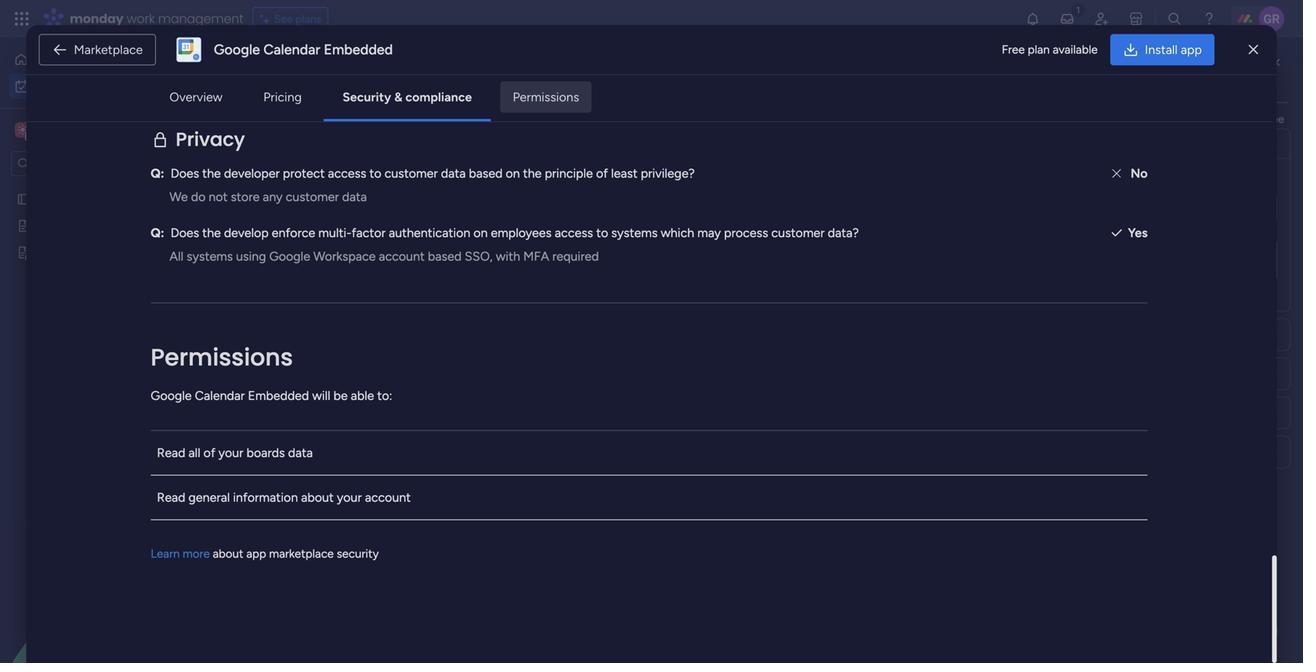 Task type: locate. For each thing, give the bounding box(es) containing it.
2 vertical spatial google
[[151, 389, 192, 403]]

customer down filter dashboard by text search field on the left top
[[385, 166, 438, 181]]

plans
[[296, 12, 321, 25]]

list box
[[0, 183, 200, 478]]

permissions
[[513, 90, 579, 105], [151, 341, 293, 374]]

0 vertical spatial permissions
[[513, 90, 579, 105]]

0 vertical spatial required
[[501, 73, 548, 88]]

2 q: from the top
[[151, 226, 164, 240]]

the inside main content
[[1047, 112, 1063, 126]]

0 horizontal spatial access
[[328, 166, 366, 181]]

calendar up my work
[[264, 41, 320, 58]]

1 horizontal spatial input
[[661, 73, 690, 88]]

1 horizontal spatial permissions
[[513, 90, 579, 105]]

Filter dashboard by text search field
[[298, 124, 440, 149]]

lottie animation element
[[0, 506, 200, 664]]

which
[[661, 226, 694, 240]]

new left item
[[255, 480, 278, 493]]

does for does the develop enforce multi-factor authentication on employees access to systems which may process customer data?
[[171, 226, 199, 240]]

account down authentication
[[379, 249, 425, 264]]

0 vertical spatial + add item
[[256, 338, 311, 352]]

data up item
[[288, 446, 313, 461]]

does down we
[[171, 226, 199, 240]]

2 down multi-
[[323, 254, 329, 267]]

home
[[34, 53, 64, 66]]

+ add item
[[256, 338, 311, 352], [256, 508, 311, 521]]

workspace image
[[15, 121, 31, 139], [17, 121, 28, 139]]

1 q: from the top
[[151, 166, 164, 181]]

0 vertical spatial and
[[457, 73, 477, 88]]

overview
[[170, 90, 223, 105]]

with
[[496, 249, 520, 264]]

all systems using google workspace account based sso, with mfa required
[[170, 249, 599, 264]]

this
[[264, 391, 293, 411]]

1 vertical spatial calendar
[[195, 389, 245, 403]]

0 horizontal spatial do
[[191, 189, 206, 204]]

0 vertical spatial new
[[237, 130, 260, 143]]

input left pattern.
[[661, 73, 690, 88]]

plan
[[1028, 43, 1050, 57]]

account up 'security'
[[365, 490, 411, 505]]

1 vertical spatial google
[[269, 249, 310, 264]]

calendar left "this"
[[195, 389, 245, 403]]

2 horizontal spatial customer
[[772, 226, 825, 240]]

item up google calendar embedded will be able to:
[[289, 338, 311, 352]]

compliance
[[406, 90, 472, 105]]

1 horizontal spatial 2
[[354, 198, 360, 211]]

main content containing past dates /
[[208, 38, 1303, 664]]

0 horizontal spatial input
[[214, 73, 243, 88]]

do inside button
[[1243, 70, 1256, 83]]

2 add from the top
[[266, 508, 286, 521]]

account
[[379, 249, 425, 264], [365, 490, 411, 505]]

boards,
[[1066, 112, 1102, 126]]

1 horizontal spatial of
[[596, 166, 608, 181]]

option
[[0, 185, 200, 189]]

new item
[[255, 480, 303, 493]]

permissions up google calendar embedded will be able to:
[[151, 341, 293, 374]]

2 vertical spatial data
[[288, 446, 313, 461]]

0 vertical spatial google
[[214, 41, 260, 58]]

0 horizontal spatial 2
[[323, 254, 329, 267]]

required right are
[[501, 73, 548, 88]]

1 vertical spatial +
[[256, 508, 263, 521]]

1 read from the top
[[157, 446, 185, 461]]

1 vertical spatial embedded
[[248, 389, 309, 403]]

+ down the information at the bottom of page
[[256, 508, 263, 521]]

free plan available
[[1002, 43, 1098, 57]]

&
[[394, 90, 403, 105]]

+ add item up google calendar embedded will be able to:
[[256, 338, 311, 352]]

items up factor
[[363, 198, 390, 211]]

using down the develop
[[236, 249, 266, 264]]

0 vertical spatial do
[[1243, 70, 1256, 83]]

google for google calendar embedded
[[214, 41, 260, 58]]

based
[[469, 166, 503, 181], [428, 249, 462, 264]]

boards
[[247, 446, 285, 461]]

/ left 0
[[337, 391, 344, 411]]

on up sso,
[[474, 226, 488, 240]]

choose
[[1006, 112, 1044, 126]]

None text field
[[1016, 194, 1278, 222]]

no
[[1131, 166, 1148, 181]]

0 horizontal spatial customer
[[286, 189, 339, 204]]

about right more
[[213, 547, 244, 561]]

1 horizontal spatial app
[[1181, 42, 1202, 57]]

google up the all
[[151, 389, 192, 403]]

are
[[481, 73, 498, 88]]

least
[[611, 166, 638, 181]]

to left match at the left top
[[551, 73, 563, 88]]

1 vertical spatial + add item
[[256, 508, 311, 521]]

2 + from the top
[[256, 508, 263, 521]]

1 vertical spatial do
[[191, 189, 206, 204]]

0 vertical spatial app
[[1181, 42, 1202, 57]]

do for we
[[191, 189, 206, 204]]

app left marketplace
[[246, 547, 266, 561]]

1 horizontal spatial using
[[308, 73, 338, 88]]

1 horizontal spatial google
[[214, 41, 260, 58]]

items inside today / 2 items
[[332, 254, 359, 267]]

1 vertical spatial about
[[213, 547, 244, 561]]

1 workspace image from the left
[[15, 121, 31, 139]]

1 vertical spatial does
[[171, 226, 199, 240]]

about
[[301, 490, 334, 505], [213, 547, 244, 561]]

1 horizontal spatial your
[[337, 490, 362, 505]]

read for read all of your boards data
[[157, 446, 185, 461]]

0 vertical spatial on
[[506, 166, 520, 181]]

new item button
[[231, 124, 291, 149]]

search everything image
[[1167, 11, 1183, 27]]

1 horizontal spatial calendar
[[264, 41, 320, 58]]

0 horizontal spatial based
[[428, 249, 462, 264]]

data up authentication
[[441, 166, 466, 181]]

items
[[1052, 173, 1079, 187], [363, 198, 390, 211], [332, 254, 359, 267], [357, 395, 384, 408]]

about down next week /
[[301, 490, 334, 505]]

using
[[308, 73, 338, 88], [236, 249, 266, 264]]

lottie animation image
[[0, 506, 200, 664]]

authentication
[[389, 226, 471, 240]]

expressions
[[387, 73, 454, 88]]

0 vertical spatial week
[[296, 391, 333, 411]]

to down filter dashboard by text search field on the left top
[[370, 166, 382, 181]]

based up q: does the develop enforce multi-factor authentication on employees access to systems which may process customer data? on the top of page
[[469, 166, 503, 181]]

access right "employees"
[[555, 226, 593, 240]]

+ add item down 'read general information about your account'
[[256, 508, 311, 521]]

all left user
[[170, 73, 184, 88]]

input left is
[[214, 73, 243, 88]]

embedded up regular
[[324, 41, 393, 58]]

a
[[605, 73, 611, 88]]

1 + add item from the top
[[256, 338, 311, 352]]

1 vertical spatial q:
[[151, 226, 164, 240]]

do
[[1243, 70, 1256, 83], [191, 189, 206, 204]]

0 vertical spatial add
[[266, 338, 286, 352]]

1 vertical spatial new
[[255, 480, 278, 493]]

1 horizontal spatial and
[[1149, 112, 1167, 126]]

does up we
[[171, 166, 199, 181]]

0 horizontal spatial calendar
[[195, 389, 245, 403]]

none text field inside main content
[[1016, 194, 1278, 222]]

1 vertical spatial week
[[299, 447, 336, 467]]

pricing button
[[251, 82, 314, 113]]

home option
[[9, 47, 190, 72]]

1 vertical spatial add
[[266, 508, 286, 521]]

0 horizontal spatial data
[[288, 446, 313, 461]]

systems left which
[[612, 226, 658, 240]]

monday
[[70, 10, 123, 27]]

and inside main content
[[1149, 112, 1167, 126]]

customer down protect
[[286, 189, 339, 204]]

0 vertical spatial does
[[171, 166, 199, 181]]

new up developer
[[237, 130, 260, 143]]

1 horizontal spatial systems
[[612, 226, 658, 240]]

embedded left "will" at the bottom left of the page
[[248, 389, 309, 403]]

learn more link
[[151, 547, 210, 561]]

security
[[337, 547, 379, 561]]

1 vertical spatial systems
[[187, 249, 233, 264]]

1 horizontal spatial embedded
[[324, 41, 393, 58]]

process
[[724, 226, 768, 240]]

of
[[596, 166, 608, 181], [204, 446, 215, 461]]

invite members image
[[1094, 11, 1110, 27]]

1 horizontal spatial on
[[506, 166, 520, 181]]

the up not
[[202, 166, 221, 181]]

specific
[[614, 73, 658, 88]]

1 does from the top
[[171, 166, 199, 181]]

1 horizontal spatial data
[[342, 189, 367, 204]]

the left "boards,"
[[1047, 112, 1063, 126]]

embedded for google calendar embedded will be able to:
[[248, 389, 309, 403]]

read left the general
[[157, 490, 185, 505]]

do right we
[[191, 189, 206, 204]]

google down enforce at the top left of the page
[[269, 249, 310, 264]]

add down 'read general information about your account'
[[266, 508, 286, 521]]

0 horizontal spatial app
[[246, 547, 266, 561]]

customer left 'data?' at the right top of page
[[772, 226, 825, 240]]

the left principle
[[523, 166, 542, 181]]

0 vertical spatial +
[[256, 338, 263, 352]]

new
[[237, 130, 260, 143], [255, 480, 278, 493]]

main content
[[208, 38, 1303, 664]]

1 vertical spatial customer
[[286, 189, 339, 204]]

item down 'read general information about your account'
[[289, 508, 311, 521]]

1 horizontal spatial required
[[552, 249, 599, 264]]

2 read from the top
[[157, 490, 185, 505]]

read left the all
[[157, 446, 185, 461]]

app right install
[[1181, 42, 1202, 57]]

+ up google calendar embedded will be able to:
[[256, 338, 263, 352]]

/ right later
[[303, 560, 310, 580]]

workspace selection element
[[15, 121, 131, 141]]

of right the all
[[204, 446, 215, 461]]

2 inside past dates / 2 items
[[354, 198, 360, 211]]

and
[[457, 73, 477, 88], [1149, 112, 1167, 126]]

1 vertical spatial 2
[[323, 254, 329, 267]]

application logo image
[[176, 37, 201, 62]]

1 horizontal spatial do
[[1243, 70, 1256, 83]]

to
[[551, 73, 563, 88], [1254, 112, 1265, 126], [370, 166, 382, 181], [596, 226, 608, 240]]

people
[[1170, 112, 1203, 126]]

/ down this week / 0 items
[[340, 447, 347, 467]]

data?
[[828, 226, 859, 240]]

q: for q: does the developer protect access to customer data based on the principle of least privilege?
[[151, 166, 164, 181]]

1 vertical spatial data
[[342, 189, 367, 204]]

read all of your boards data
[[157, 446, 313, 461]]

select product image
[[14, 11, 30, 27]]

data right dates
[[342, 189, 367, 204]]

1 vertical spatial account
[[365, 490, 411, 505]]

on left principle
[[506, 166, 520, 181]]

list
[[1259, 70, 1273, 83]]

permissions down match at the left top
[[513, 90, 579, 105]]

of left least
[[596, 166, 608, 181]]

0 vertical spatial data
[[441, 166, 466, 181]]

input
[[214, 73, 243, 88], [661, 73, 690, 88]]

next week /
[[264, 447, 350, 467]]

1 all from the top
[[170, 73, 184, 88]]

does
[[171, 166, 199, 181], [171, 226, 199, 240]]

and left are
[[457, 73, 477, 88]]

None search field
[[298, 124, 440, 149]]

access up past dates / 2 items
[[328, 166, 366, 181]]

using down google calendar embedded
[[308, 73, 338, 88]]

based down authentication
[[428, 249, 462, 264]]

/ right dates
[[343, 193, 350, 213]]

0 horizontal spatial of
[[204, 446, 215, 461]]

0 horizontal spatial google
[[151, 389, 192, 403]]

1 vertical spatial access
[[555, 226, 593, 240]]

my work
[[231, 59, 336, 94]]

1 horizontal spatial based
[[469, 166, 503, 181]]

whose
[[1016, 173, 1050, 187]]

add up google calendar embedded will be able to:
[[266, 338, 286, 352]]

new for new item
[[255, 480, 278, 493]]

required for mfa
[[552, 249, 599, 264]]

0 vertical spatial access
[[328, 166, 366, 181]]

your left boards
[[219, 446, 243, 461]]

private board image
[[16, 245, 31, 260]]

1 vertical spatial public board image
[[16, 219, 31, 234]]

security & compliance
[[343, 90, 472, 105]]

all down we
[[170, 249, 184, 264]]

1 vertical spatial required
[[552, 249, 599, 264]]

0 vertical spatial about
[[301, 490, 334, 505]]

does for does the developer protect access to customer data based on the principle of least privilege?
[[171, 166, 199, 181]]

week for next
[[299, 447, 336, 467]]

0 vertical spatial read
[[157, 446, 185, 461]]

0 horizontal spatial embedded
[[248, 389, 309, 403]]

public board image
[[16, 192, 31, 207], [16, 219, 31, 234]]

do right to
[[1243, 70, 1256, 83]]

0 vertical spatial public board image
[[16, 192, 31, 207]]

item inside button
[[263, 130, 285, 143]]

google up my
[[214, 41, 260, 58]]

items right 0
[[357, 395, 384, 408]]

week right the next
[[299, 447, 336, 467]]

on
[[506, 166, 520, 181], [474, 226, 488, 240]]

0 horizontal spatial required
[[501, 73, 548, 88]]

2 up factor
[[354, 198, 360, 211]]

0 vertical spatial your
[[219, 446, 243, 461]]

none search field inside main content
[[298, 124, 440, 149]]

and left the people
[[1149, 112, 1167, 126]]

required
[[501, 73, 548, 88], [552, 249, 599, 264]]

2 all from the top
[[170, 249, 184, 264]]

1 vertical spatial of
[[204, 446, 215, 461]]

0 vertical spatial embedded
[[324, 41, 393, 58]]

may
[[698, 226, 721, 240]]

your up 'security'
[[337, 490, 362, 505]]

required right mfa
[[552, 249, 599, 264]]

new inside button
[[237, 130, 260, 143]]

dapulse x slim image
[[1249, 40, 1259, 59]]

2 does from the top
[[171, 226, 199, 240]]

items down multi-
[[332, 254, 359, 267]]

0 vertical spatial item
[[263, 130, 285, 143]]

privilege?
[[641, 166, 695, 181]]

0 vertical spatial 2
[[354, 198, 360, 211]]

1 vertical spatial permissions
[[151, 341, 293, 374]]

q:
[[151, 166, 164, 181], [151, 226, 164, 240]]

should
[[1082, 173, 1114, 187]]

1 horizontal spatial customer
[[385, 166, 438, 181]]

0 vertical spatial account
[[379, 249, 425, 264]]

1 vertical spatial using
[[236, 249, 266, 264]]

1 vertical spatial and
[[1149, 112, 1167, 126]]

choose the boards, columns and people you'd like to see
[[1006, 112, 1285, 126]]

systems down the develop
[[187, 249, 233, 264]]

week left be
[[296, 391, 333, 411]]

see
[[1267, 112, 1285, 126]]

/ for next week /
[[340, 447, 347, 467]]

all for all user input is checked using regular expressions and are required to match a specific input pattern.
[[170, 73, 184, 88]]

pricing
[[263, 90, 302, 105]]

/
[[343, 193, 350, 213], [312, 250, 319, 270], [337, 391, 344, 411], [340, 447, 347, 467], [303, 560, 310, 580]]

greg robinson image
[[1029, 249, 1053, 272]]

item down "pricing"
[[263, 130, 285, 143]]

1 vertical spatial all
[[170, 249, 184, 264]]

1 add from the top
[[266, 338, 286, 352]]

0 vertical spatial of
[[596, 166, 608, 181]]

systems
[[612, 226, 658, 240], [187, 249, 233, 264]]



Task type: vqa. For each thing, say whether or not it's contained in the screenshot.
displayed
no



Task type: describe. For each thing, give the bounding box(es) containing it.
later
[[264, 560, 299, 580]]

checked
[[258, 73, 305, 88]]

1 + from the top
[[256, 338, 263, 352]]

multi-
[[318, 226, 352, 240]]

show?
[[1134, 173, 1165, 187]]

able
[[351, 389, 374, 403]]

0 vertical spatial using
[[308, 73, 338, 88]]

update feed image
[[1060, 11, 1075, 27]]

2 inside today / 2 items
[[323, 254, 329, 267]]

1 vertical spatial on
[[474, 226, 488, 240]]

q: does the develop enforce multi-factor authentication on employees access to systems which may process customer data?
[[151, 226, 859, 240]]

develop
[[224, 226, 269, 240]]

privacy
[[176, 126, 245, 153]]

1 vertical spatial item
[[289, 338, 311, 352]]

1 vertical spatial your
[[337, 490, 362, 505]]

2 vertical spatial customer
[[772, 226, 825, 240]]

management
[[158, 10, 244, 27]]

/ right the today
[[312, 250, 319, 270]]

2 input from the left
[[661, 73, 690, 88]]

information
[[233, 490, 298, 505]]

all user input is checked using regular expressions and are required to match a specific input pattern.
[[170, 73, 737, 88]]

any
[[263, 189, 283, 204]]

workspace
[[313, 249, 376, 264]]

not
[[209, 189, 228, 204]]

you'd
[[1206, 112, 1233, 126]]

see
[[274, 12, 293, 25]]

1 input from the left
[[214, 73, 243, 88]]

2 + add item from the top
[[256, 508, 311, 521]]

the left the develop
[[202, 226, 221, 240]]

read general information about your account
[[157, 490, 411, 505]]

security
[[343, 90, 391, 105]]

regular
[[341, 73, 384, 88]]

yes
[[1128, 226, 1148, 240]]

account for workspace
[[379, 249, 425, 264]]

0 horizontal spatial and
[[457, 73, 477, 88]]

help image
[[1202, 11, 1217, 27]]

0 vertical spatial systems
[[612, 226, 658, 240]]

is
[[246, 73, 255, 88]]

notifications image
[[1025, 11, 1041, 27]]

account for your
[[365, 490, 411, 505]]

next
[[264, 447, 295, 467]]

week for this
[[296, 391, 333, 411]]

workspace
[[67, 123, 129, 138]]

today
[[264, 250, 308, 270]]

new for new item
[[237, 130, 260, 143]]

q: does the developer protect access to customer data based on the principle of least privilege?
[[151, 166, 695, 181]]

security & compliance button
[[330, 82, 485, 113]]

0 horizontal spatial using
[[236, 249, 266, 264]]

columns
[[1105, 112, 1146, 126]]

1 vertical spatial app
[[246, 547, 266, 561]]

whose items should we show?
[[1016, 173, 1165, 187]]

work
[[127, 10, 155, 27]]

/ for past dates / 2 items
[[343, 193, 350, 213]]

1 public board image from the top
[[16, 192, 31, 207]]

2 public board image from the top
[[16, 219, 31, 234]]

to left which
[[596, 226, 608, 240]]

store
[[231, 189, 260, 204]]

principle
[[545, 166, 593, 181]]

permissions inside button
[[513, 90, 579, 105]]

main workspace
[[36, 123, 129, 138]]

monday marketplace image
[[1129, 11, 1144, 27]]

free
[[1002, 43, 1025, 57]]

marketplace button
[[39, 34, 156, 65]]

1 horizontal spatial access
[[555, 226, 593, 240]]

all
[[189, 446, 200, 461]]

available
[[1053, 43, 1098, 57]]

2 workspace image from the left
[[17, 121, 28, 139]]

dates
[[299, 193, 339, 213]]

read for read general information about your account
[[157, 490, 185, 505]]

enforce
[[272, 226, 315, 240]]

google calendar embedded will be able to:
[[151, 389, 392, 403]]

2 vertical spatial item
[[289, 508, 311, 521]]

learn more about app marketplace security
[[151, 547, 379, 561]]

items inside this week / 0 items
[[357, 395, 384, 408]]

learn
[[151, 547, 180, 561]]

we
[[170, 189, 188, 204]]

overview button
[[157, 82, 235, 113]]

later /
[[264, 560, 314, 580]]

see plans button
[[253, 7, 329, 31]]

to do list button
[[1200, 64, 1280, 89]]

app inside button
[[1181, 42, 1202, 57]]

items left the should
[[1052, 173, 1079, 187]]

item
[[280, 480, 303, 493]]

this week / 0 items
[[264, 391, 384, 411]]

all for all systems using google workspace account based sso, with mfa required
[[170, 249, 184, 264]]

1 image
[[1071, 1, 1086, 18]]

pattern.
[[693, 73, 737, 88]]

general
[[189, 490, 230, 505]]

google calendar embedded
[[214, 41, 393, 58]]

monday work management
[[70, 10, 244, 27]]

do for to
[[1243, 70, 1256, 83]]

0 horizontal spatial your
[[219, 446, 243, 461]]

required for are
[[501, 73, 548, 88]]

marketplace
[[269, 547, 334, 561]]

0 horizontal spatial permissions
[[151, 341, 293, 374]]

employees
[[491, 226, 552, 240]]

google for google calendar embedded will be able to:
[[151, 389, 192, 403]]

sso,
[[465, 249, 493, 264]]

permissions button
[[500, 82, 592, 113]]

1 horizontal spatial about
[[301, 490, 334, 505]]

user
[[187, 73, 211, 88]]

0
[[348, 395, 355, 408]]

1 vertical spatial based
[[428, 249, 462, 264]]

0 horizontal spatial about
[[213, 547, 244, 561]]

calendar for google calendar embedded
[[264, 41, 320, 58]]

my
[[231, 59, 267, 94]]

install
[[1145, 42, 1178, 57]]

will
[[312, 389, 331, 403]]

mfa
[[523, 249, 549, 264]]

greg robinson image
[[1260, 6, 1285, 31]]

0 vertical spatial based
[[469, 166, 503, 181]]

we
[[1117, 173, 1131, 187]]

/ for this week / 0 items
[[337, 391, 344, 411]]

items inside past dates / 2 items
[[363, 198, 390, 211]]

0 vertical spatial customer
[[385, 166, 438, 181]]

q: for q: does the develop enforce multi-factor authentication on employees access to systems which may process customer data?
[[151, 226, 164, 240]]

to right like
[[1254, 112, 1265, 126]]

work
[[273, 59, 336, 94]]

developer
[[224, 166, 280, 181]]

marketplace
[[74, 42, 143, 57]]

to do list
[[1229, 70, 1273, 83]]

today / 2 items
[[264, 250, 359, 270]]

be
[[334, 389, 348, 403]]

0 horizontal spatial systems
[[187, 249, 233, 264]]

calendar for google calendar embedded will be able to:
[[195, 389, 245, 403]]

2 horizontal spatial data
[[441, 166, 466, 181]]

more
[[183, 547, 210, 561]]

new item
[[237, 130, 285, 143]]

to:
[[377, 389, 392, 403]]

embedded for google calendar embedded
[[324, 41, 393, 58]]



